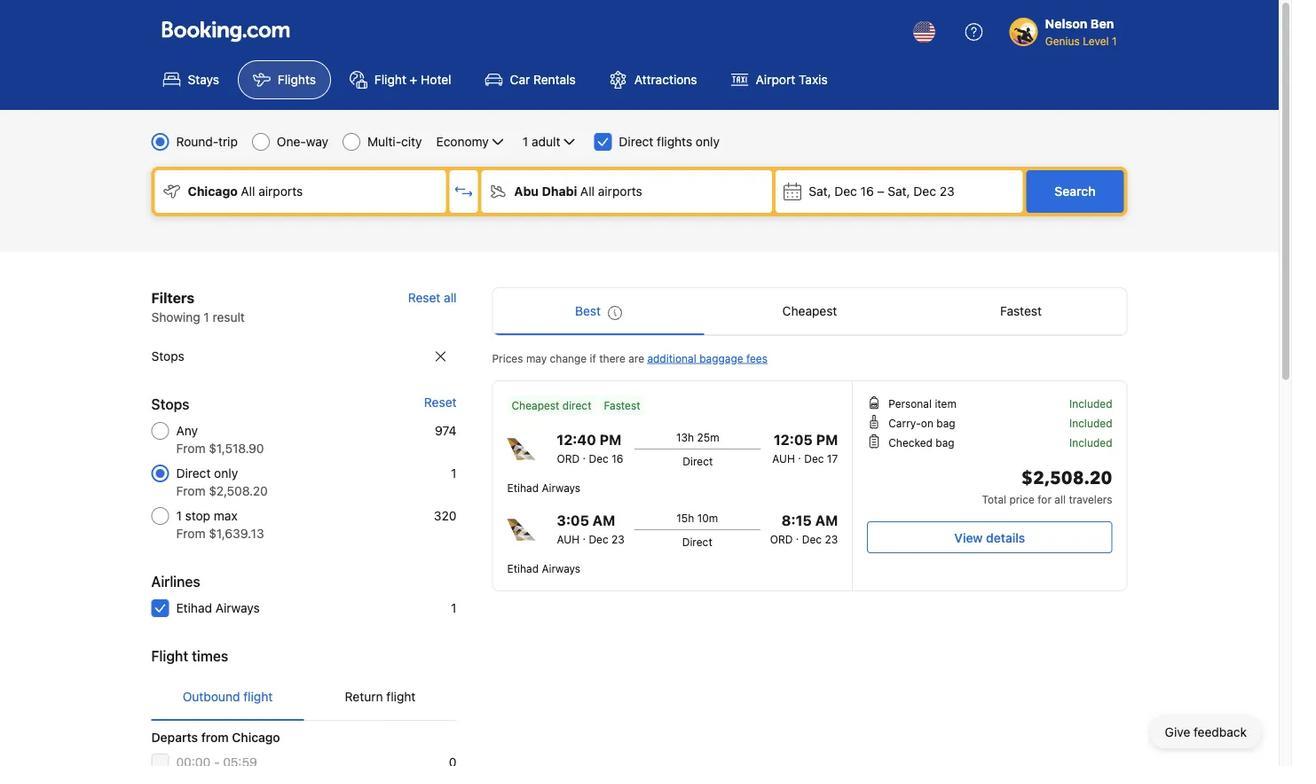 Task type: locate. For each thing, give the bounding box(es) containing it.
12:05
[[774, 432, 813, 449]]

8:15 am ord . dec 23
[[770, 513, 838, 546]]

. inside '12:40 pm ord . dec 16'
[[583, 449, 586, 462]]

3 included from the top
[[1070, 437, 1113, 449]]

1 vertical spatial bag
[[936, 437, 955, 449]]

reset for reset
[[424, 395, 457, 410]]

12:40
[[557, 432, 596, 449]]

23 for 3:05 am
[[612, 533, 625, 546]]

outbound flight
[[183, 690, 273, 705]]

1 vertical spatial ord
[[770, 533, 793, 546]]

only right flights
[[696, 134, 720, 149]]

stops down showing
[[151, 349, 184, 364]]

2 all from the left
[[580, 184, 595, 199]]

bag right on
[[937, 417, 956, 430]]

2 horizontal spatial 23
[[940, 184, 955, 199]]

1 vertical spatial chicago
[[232, 731, 280, 746]]

best button
[[493, 288, 704, 335]]

2 flight from the left
[[386, 690, 416, 705]]

dec inside 12:05 pm auh . dec 17
[[804, 453, 824, 465]]

cheapest direct
[[512, 399, 592, 412]]

airports down one-
[[258, 184, 303, 199]]

pm inside '12:40 pm ord . dec 16'
[[600, 432, 622, 449]]

dec inside 8:15 am ord . dec 23
[[802, 533, 822, 546]]

dec for 12:05 pm
[[804, 453, 824, 465]]

cheapest
[[783, 304, 837, 319], [512, 399, 560, 412]]

from up stop
[[176, 484, 205, 499]]

trip
[[218, 134, 238, 149]]

2 vertical spatial etihad
[[176, 601, 212, 616]]

chicago right from on the left bottom
[[232, 731, 280, 746]]

all inside $2,508.20 total price for all travelers
[[1055, 494, 1066, 506]]

ord down the 8:15
[[770, 533, 793, 546]]

sat,
[[809, 184, 831, 199], [888, 184, 910, 199]]

bag down carry-on bag
[[936, 437, 955, 449]]

am inside 3:05 am auh . dec 23
[[593, 513, 615, 529]]

flights link
[[238, 60, 331, 99]]

feedback
[[1194, 726, 1247, 740]]

flight right outbound
[[243, 690, 273, 705]]

dec right –
[[914, 184, 936, 199]]

. for 8:15
[[796, 530, 799, 542]]

flight inside button
[[243, 690, 273, 705]]

view
[[955, 531, 983, 545]]

1 inside 1 adult dropdown button
[[523, 134, 528, 149]]

0 horizontal spatial only
[[214, 466, 238, 481]]

. inside 3:05 am auh . dec 23
[[583, 530, 586, 542]]

0 horizontal spatial tab list
[[151, 675, 457, 723]]

am
[[593, 513, 615, 529], [815, 513, 838, 529]]

0 horizontal spatial pm
[[600, 432, 622, 449]]

total
[[982, 494, 1007, 506]]

1 horizontal spatial all
[[580, 184, 595, 199]]

dhabi
[[542, 184, 577, 199]]

2 vertical spatial etihad airways
[[176, 601, 260, 616]]

ord inside '12:40 pm ord . dec 16'
[[557, 453, 580, 465]]

chicago all airports
[[188, 184, 303, 199]]

dec for 3:05 am
[[589, 533, 609, 546]]

economy
[[436, 134, 489, 149]]

1
[[1112, 35, 1117, 47], [523, 134, 528, 149], [204, 310, 209, 325], [451, 466, 457, 481], [176, 509, 182, 524], [451, 601, 457, 616]]

1 vertical spatial all
[[1055, 494, 1066, 506]]

0 horizontal spatial flight
[[243, 690, 273, 705]]

1 horizontal spatial sat,
[[888, 184, 910, 199]]

filters
[[151, 290, 195, 307]]

fastest inside button
[[1000, 304, 1042, 319]]

1 horizontal spatial $2,508.20
[[1022, 467, 1113, 491]]

2 pm from the left
[[816, 432, 838, 449]]

adult
[[532, 134, 560, 149]]

pm for 12:05 pm
[[816, 432, 838, 449]]

change
[[550, 352, 587, 365]]

0 horizontal spatial 23
[[612, 533, 625, 546]]

. for 12:40
[[583, 449, 586, 462]]

1 horizontal spatial 16
[[861, 184, 874, 199]]

0 horizontal spatial all
[[444, 291, 457, 305]]

outbound
[[183, 690, 240, 705]]

ord for 12:40 pm
[[557, 453, 580, 465]]

1 included from the top
[[1070, 398, 1113, 410]]

0 vertical spatial fastest
[[1000, 304, 1042, 319]]

0 horizontal spatial all
[[241, 184, 255, 199]]

etihad airways up 'times'
[[176, 601, 260, 616]]

flight right the return
[[386, 690, 416, 705]]

974
[[435, 424, 457, 438]]

direct
[[563, 399, 592, 412]]

1 vertical spatial auh
[[557, 533, 580, 546]]

17
[[827, 453, 838, 465]]

auh down the 12:05
[[772, 453, 795, 465]]

1 vertical spatial only
[[214, 466, 238, 481]]

best image
[[608, 306, 622, 320], [608, 306, 622, 320]]

. inside 12:05 pm auh . dec 17
[[798, 449, 801, 462]]

3 from from the top
[[176, 527, 205, 541]]

1 vertical spatial stops
[[151, 396, 190, 413]]

from down any
[[176, 442, 205, 456]]

tab list
[[493, 288, 1127, 336], [151, 675, 457, 723]]

dec down '3:05'
[[589, 533, 609, 546]]

departs
[[151, 731, 198, 746]]

2 vertical spatial included
[[1070, 437, 1113, 449]]

dec
[[835, 184, 857, 199], [914, 184, 936, 199], [589, 453, 609, 465], [804, 453, 824, 465], [589, 533, 609, 546], [802, 533, 822, 546]]

auh for 12:05 pm
[[772, 453, 795, 465]]

3:05
[[557, 513, 589, 529]]

included
[[1070, 398, 1113, 410], [1070, 417, 1113, 430], [1070, 437, 1113, 449]]

1 vertical spatial tab list
[[151, 675, 457, 723]]

0 vertical spatial reset
[[408, 291, 441, 305]]

pm right 12:40
[[600, 432, 622, 449]]

$1,639.13
[[209, 527, 264, 541]]

dec inside 3:05 am auh . dec 23
[[589, 533, 609, 546]]

1 horizontal spatial pm
[[816, 432, 838, 449]]

auh down '3:05'
[[557, 533, 580, 546]]

0 horizontal spatial airports
[[258, 184, 303, 199]]

am right the 8:15
[[815, 513, 838, 529]]

from inside any from $1,518.90
[[176, 442, 205, 456]]

flight
[[243, 690, 273, 705], [386, 690, 416, 705]]

0 horizontal spatial am
[[593, 513, 615, 529]]

am inside 8:15 am ord . dec 23
[[815, 513, 838, 529]]

2 am from the left
[[815, 513, 838, 529]]

0 vertical spatial etihad
[[507, 482, 539, 494]]

price
[[1010, 494, 1035, 506]]

airways
[[542, 482, 581, 494], [542, 563, 581, 575], [216, 601, 260, 616]]

cheapest for cheapest direct
[[512, 399, 560, 412]]

cheapest inside cheapest button
[[783, 304, 837, 319]]

flight left 'times'
[[151, 648, 188, 665]]

1 vertical spatial cheapest
[[512, 399, 560, 412]]

. for 3:05
[[583, 530, 586, 542]]

give
[[1165, 726, 1191, 740]]

auh inside 3:05 am auh . dec 23
[[557, 533, 580, 546]]

1 horizontal spatial airports
[[598, 184, 642, 199]]

1 vertical spatial from
[[176, 484, 205, 499]]

0 vertical spatial all
[[444, 291, 457, 305]]

all
[[444, 291, 457, 305], [1055, 494, 1066, 506]]

0 vertical spatial flight
[[375, 72, 406, 87]]

0 vertical spatial only
[[696, 134, 720, 149]]

. down 12:40
[[583, 449, 586, 462]]

.
[[583, 449, 586, 462], [798, 449, 801, 462], [583, 530, 586, 542], [796, 530, 799, 542]]

direct inside "direct only from $2,508.20"
[[176, 466, 211, 481]]

1 adult button
[[521, 131, 580, 153]]

. inside 8:15 am ord . dec 23
[[796, 530, 799, 542]]

16
[[861, 184, 874, 199], [612, 453, 623, 465]]

pm inside 12:05 pm auh . dec 17
[[816, 432, 838, 449]]

0 vertical spatial included
[[1070, 398, 1113, 410]]

1 horizontal spatial flight
[[375, 72, 406, 87]]

1 horizontal spatial cheapest
[[783, 304, 837, 319]]

0 horizontal spatial auh
[[557, 533, 580, 546]]

13h
[[676, 431, 694, 444]]

pm up 17
[[816, 432, 838, 449]]

23 inside 8:15 am ord . dec 23
[[825, 533, 838, 546]]

1 stop max from $1,639.13
[[176, 509, 264, 541]]

view details button
[[867, 522, 1113, 554]]

etihad airways
[[507, 482, 581, 494], [507, 563, 581, 575], [176, 601, 260, 616]]

0 horizontal spatial sat,
[[809, 184, 831, 199]]

item
[[935, 398, 957, 410]]

$2,508.20 up for
[[1022, 467, 1113, 491]]

airlines
[[151, 574, 200, 591]]

carry-
[[889, 417, 921, 430]]

. down the 8:15
[[796, 530, 799, 542]]

0 horizontal spatial flight
[[151, 648, 188, 665]]

1 horizontal spatial tab list
[[493, 288, 1127, 336]]

booking.com logo image
[[162, 21, 290, 42], [162, 21, 290, 42]]

0 horizontal spatial cheapest
[[512, 399, 560, 412]]

1 flight from the left
[[243, 690, 273, 705]]

1 vertical spatial included
[[1070, 417, 1113, 430]]

flight for flight + hotel
[[375, 72, 406, 87]]

0 vertical spatial stops
[[151, 349, 184, 364]]

etihad airways up '3:05'
[[507, 482, 581, 494]]

1 horizontal spatial 23
[[825, 533, 838, 546]]

1 vertical spatial flight
[[151, 648, 188, 665]]

0 horizontal spatial 16
[[612, 453, 623, 465]]

$2,508.20
[[1022, 467, 1113, 491], [209, 484, 268, 499]]

chicago
[[188, 184, 238, 199], [232, 731, 280, 746]]

direct up stop
[[176, 466, 211, 481]]

1 am from the left
[[593, 513, 615, 529]]

1 horizontal spatial am
[[815, 513, 838, 529]]

only down the $1,518.90
[[214, 466, 238, 481]]

1 pm from the left
[[600, 432, 622, 449]]

dec down the 8:15
[[802, 533, 822, 546]]

0 vertical spatial cheapest
[[783, 304, 837, 319]]

2 vertical spatial from
[[176, 527, 205, 541]]

1 horizontal spatial auh
[[772, 453, 795, 465]]

additional baggage fees link
[[647, 352, 768, 365]]

etihad
[[507, 482, 539, 494], [507, 563, 539, 575], [176, 601, 212, 616]]

0 vertical spatial from
[[176, 442, 205, 456]]

23 inside popup button
[[940, 184, 955, 199]]

flight inside button
[[386, 690, 416, 705]]

airways up '3:05'
[[542, 482, 581, 494]]

tab list containing outbound flight
[[151, 675, 457, 723]]

25m
[[697, 431, 720, 444]]

dec left 17
[[804, 453, 824, 465]]

sat, left –
[[809, 184, 831, 199]]

1 horizontal spatial only
[[696, 134, 720, 149]]

airways down '3:05'
[[542, 563, 581, 575]]

. down '3:05'
[[583, 530, 586, 542]]

details
[[986, 531, 1025, 545]]

level
[[1083, 35, 1109, 47]]

1 vertical spatial etihad airways
[[507, 563, 581, 575]]

for
[[1038, 494, 1052, 506]]

1 vertical spatial reset
[[424, 395, 457, 410]]

sat, right –
[[888, 184, 910, 199]]

are
[[629, 352, 644, 365]]

16 up 3:05 am auh . dec 23
[[612, 453, 623, 465]]

23 for 8:15 am
[[825, 533, 838, 546]]

flight left "+"
[[375, 72, 406, 87]]

tab list containing best
[[493, 288, 1127, 336]]

$2,508.20 inside $2,508.20 total price for all travelers
[[1022, 467, 1113, 491]]

1 vertical spatial 16
[[612, 453, 623, 465]]

0 vertical spatial 16
[[861, 184, 874, 199]]

1 horizontal spatial fastest
[[1000, 304, 1042, 319]]

0 horizontal spatial $2,508.20
[[209, 484, 268, 499]]

1 vertical spatial fastest
[[604, 399, 640, 412]]

dec inside '12:40 pm ord . dec 16'
[[589, 453, 609, 465]]

2 from from the top
[[176, 484, 205, 499]]

1 airports from the left
[[258, 184, 303, 199]]

chicago down the round-trip
[[188, 184, 238, 199]]

1 horizontal spatial all
[[1055, 494, 1066, 506]]

1 from from the top
[[176, 442, 205, 456]]

$2,508.20 inside "direct only from $2,508.20"
[[209, 484, 268, 499]]

0 vertical spatial airways
[[542, 482, 581, 494]]

. down the 12:05
[[798, 449, 801, 462]]

there
[[599, 352, 626, 365]]

23
[[940, 184, 955, 199], [612, 533, 625, 546], [825, 533, 838, 546]]

reset all button
[[408, 288, 457, 309]]

0 horizontal spatial ord
[[557, 453, 580, 465]]

am for 8:15 am
[[815, 513, 838, 529]]

16 left –
[[861, 184, 874, 199]]

any
[[176, 424, 198, 438]]

direct down the 13h 25m
[[683, 455, 713, 468]]

2 airports from the left
[[598, 184, 642, 199]]

airports right dhabi
[[598, 184, 642, 199]]

ord inside 8:15 am ord . dec 23
[[770, 533, 793, 546]]

$2,508.20 up max
[[209, 484, 268, 499]]

auh for 3:05 am
[[557, 533, 580, 546]]

dec down 12:40
[[589, 453, 609, 465]]

23 inside 3:05 am auh . dec 23
[[612, 533, 625, 546]]

1 sat, from the left
[[809, 184, 831, 199]]

etihad airways down '3:05'
[[507, 563, 581, 575]]

reset inside button
[[408, 291, 441, 305]]

auh inside 12:05 pm auh . dec 17
[[772, 453, 795, 465]]

airways up 'times'
[[216, 601, 260, 616]]

1 horizontal spatial flight
[[386, 690, 416, 705]]

0 vertical spatial ord
[[557, 453, 580, 465]]

stops up any
[[151, 396, 190, 413]]

0 vertical spatial auh
[[772, 453, 795, 465]]

1 horizontal spatial ord
[[770, 533, 793, 546]]

ord down 12:40
[[557, 453, 580, 465]]

nelson ben genius level 1
[[1045, 16, 1117, 47]]

am right '3:05'
[[593, 513, 615, 529]]

from down stop
[[176, 527, 205, 541]]

0 vertical spatial tab list
[[493, 288, 1127, 336]]

car rentals
[[510, 72, 576, 87]]

checked
[[889, 437, 933, 449]]



Task type: vqa. For each thing, say whether or not it's contained in the screenshot.
the bottommost the price
no



Task type: describe. For each thing, give the bounding box(es) containing it.
2 included from the top
[[1070, 417, 1113, 430]]

hotel
[[421, 72, 451, 87]]

0 vertical spatial etihad airways
[[507, 482, 581, 494]]

stays
[[188, 72, 219, 87]]

dec for 8:15 am
[[802, 533, 822, 546]]

additional
[[647, 352, 697, 365]]

8:15
[[782, 513, 812, 529]]

nelson
[[1045, 16, 1088, 31]]

showing
[[151, 310, 200, 325]]

abu dhabi all airports
[[514, 184, 642, 199]]

from inside 1 stop max from $1,639.13
[[176, 527, 205, 541]]

tab list for departs from chicago
[[151, 675, 457, 723]]

direct left flights
[[619, 134, 654, 149]]

prices may change if there are additional baggage fees
[[492, 352, 768, 365]]

reset for reset all
[[408, 291, 441, 305]]

cheapest button
[[704, 288, 916, 335]]

may
[[526, 352, 547, 365]]

search
[[1055, 184, 1096, 199]]

3:05 am auh . dec 23
[[557, 513, 625, 546]]

personal
[[889, 398, 932, 410]]

10m
[[697, 512, 718, 525]]

round-trip
[[176, 134, 238, 149]]

fees
[[746, 352, 768, 365]]

times
[[192, 648, 228, 665]]

city
[[401, 134, 422, 149]]

personal item
[[889, 398, 957, 410]]

2 stops from the top
[[151, 396, 190, 413]]

one-
[[277, 134, 306, 149]]

all inside button
[[444, 291, 457, 305]]

1 vertical spatial airways
[[542, 563, 581, 575]]

from inside "direct only from $2,508.20"
[[176, 484, 205, 499]]

multi-
[[367, 134, 401, 149]]

ord for 8:15 am
[[770, 533, 793, 546]]

flight + hotel link
[[335, 60, 467, 99]]

1 inside 1 stop max from $1,639.13
[[176, 509, 182, 524]]

dec for 12:40 pm
[[589, 453, 609, 465]]

flights
[[657, 134, 692, 149]]

attractions
[[634, 72, 697, 87]]

search button
[[1027, 170, 1124, 213]]

flights
[[278, 72, 316, 87]]

rentals
[[533, 72, 576, 87]]

fastest button
[[916, 288, 1127, 335]]

0 vertical spatial chicago
[[188, 184, 238, 199]]

carry-on bag
[[889, 417, 956, 430]]

0 horizontal spatial fastest
[[604, 399, 640, 412]]

13h 25m
[[676, 431, 720, 444]]

15h 10m
[[677, 512, 718, 525]]

give feedback
[[1165, 726, 1247, 740]]

sat, dec 16 – sat, dec 23
[[809, 184, 955, 199]]

320
[[434, 509, 457, 524]]

any from $1,518.90
[[176, 424, 264, 456]]

only inside "direct only from $2,508.20"
[[214, 466, 238, 481]]

1 stops from the top
[[151, 349, 184, 364]]

–
[[877, 184, 885, 199]]

on
[[921, 417, 934, 430]]

airport
[[756, 72, 796, 87]]

. for 12:05
[[798, 449, 801, 462]]

airport taxis link
[[716, 60, 843, 99]]

1 vertical spatial etihad
[[507, 563, 539, 575]]

max
[[214, 509, 238, 524]]

baggage
[[700, 352, 743, 365]]

sat, dec 16 – sat, dec 23 button
[[776, 170, 1023, 213]]

one-way
[[277, 134, 328, 149]]

tab list for prices may change if there are
[[493, 288, 1127, 336]]

flight for return flight
[[386, 690, 416, 705]]

1 all from the left
[[241, 184, 255, 199]]

am for 3:05 am
[[593, 513, 615, 529]]

+
[[410, 72, 418, 87]]

give feedback button
[[1151, 717, 1261, 749]]

taxis
[[799, 72, 828, 87]]

$1,518.90
[[209, 442, 264, 456]]

way
[[306, 134, 328, 149]]

view details
[[955, 531, 1025, 545]]

stop
[[185, 509, 210, 524]]

2 vertical spatial airways
[[216, 601, 260, 616]]

flight + hotel
[[375, 72, 451, 87]]

best
[[575, 304, 601, 319]]

abu
[[514, 184, 539, 199]]

pm for 12:40 pm
[[600, 432, 622, 449]]

return flight button
[[304, 675, 457, 721]]

car
[[510, 72, 530, 87]]

cheapest for cheapest
[[783, 304, 837, 319]]

prices
[[492, 352, 523, 365]]

2 sat, from the left
[[888, 184, 910, 199]]

12:40 pm ord . dec 16
[[557, 432, 623, 465]]

from
[[201, 731, 229, 746]]

genius
[[1045, 35, 1080, 47]]

checked bag
[[889, 437, 955, 449]]

flight times
[[151, 648, 228, 665]]

dec left –
[[835, 184, 857, 199]]

direct flights only
[[619, 134, 720, 149]]

ben
[[1091, 16, 1114, 31]]

outbound flight button
[[151, 675, 304, 721]]

multi-city
[[367, 134, 422, 149]]

flight for flight times
[[151, 648, 188, 665]]

return
[[345, 690, 383, 705]]

direct only from $2,508.20
[[176, 466, 268, 499]]

flight for outbound flight
[[243, 690, 273, 705]]

attractions link
[[594, 60, 712, 99]]

direct down 15h 10m
[[682, 536, 713, 549]]

16 inside '12:40 pm ord . dec 16'
[[612, 453, 623, 465]]

$2,508.20 total price for all travelers
[[982, 467, 1113, 506]]

16 inside popup button
[[861, 184, 874, 199]]

1 inside nelson ben genius level 1
[[1112, 35, 1117, 47]]

round-
[[176, 134, 218, 149]]

0 vertical spatial bag
[[937, 417, 956, 430]]

showing 1 result
[[151, 310, 245, 325]]

1 adult
[[523, 134, 560, 149]]

car rentals link
[[470, 60, 591, 99]]

12:05 pm auh . dec 17
[[772, 432, 838, 465]]

travelers
[[1069, 494, 1113, 506]]



